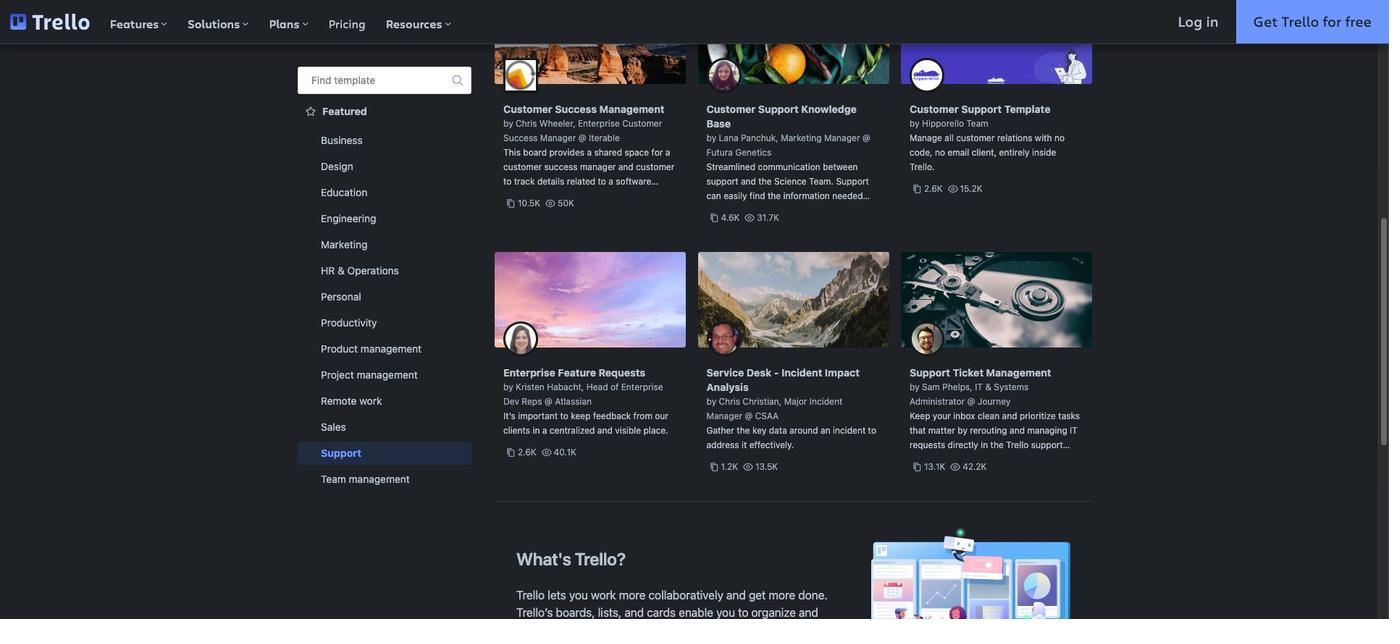 Task type: locate. For each thing, give the bounding box(es) containing it.
0 horizontal spatial 2.6k
[[518, 447, 537, 458]]

by up dev
[[503, 382, 513, 393]]

for inside customer success management by chris wheeler, enterprise customer success manager @ iterable this board provides a shared space for a customer success manager and customer to track details related to a software deployment.
[[652, 147, 663, 158]]

1 horizontal spatial manager
[[707, 411, 742, 422]]

1 horizontal spatial management
[[986, 366, 1051, 379]]

no right with
[[1055, 133, 1065, 143]]

it
[[975, 382, 983, 393], [1070, 425, 1078, 436]]

team management
[[321, 473, 410, 485]]

and up find at the right top of page
[[741, 176, 756, 187]]

0 horizontal spatial success
[[503, 133, 538, 143]]

related
[[567, 176, 596, 187]]

1 vertical spatial &
[[985, 382, 992, 393]]

0 vertical spatial marketing
[[781, 133, 822, 143]]

template
[[1004, 103, 1051, 115]]

0 horizontal spatial support
[[707, 176, 738, 187]]

management up systems
[[986, 366, 1051, 379]]

team.
[[809, 176, 834, 187]]

2.6k down clients
[[518, 447, 537, 458]]

for left free
[[1323, 12, 1342, 31]]

incident
[[782, 366, 822, 379], [810, 396, 843, 407]]

it down "tasks"
[[1070, 425, 1078, 436]]

1 vertical spatial management
[[986, 366, 1051, 379]]

1 vertical spatial 2.6k
[[518, 447, 537, 458]]

support up sam
[[910, 366, 950, 379]]

0 horizontal spatial customer
[[503, 162, 542, 172]]

@ up key on the bottom of the page
[[745, 411, 753, 422]]

team inside customer support template by hipporello team manage all customer relations with no code, no email client, entirely inside trello.
[[967, 118, 989, 129]]

sam phelps, it & systems administrator @ journey image
[[910, 322, 944, 356]]

@ inside service desk - incident impact analysis by chris christian, major incident manager @ csaa gather the key data around an incident to address it effectively.
[[745, 411, 753, 422]]

personal
[[321, 290, 361, 303]]

2.6k for enterprise feature requests
[[518, 447, 537, 458]]

from
[[633, 411, 653, 422]]

work up lists,
[[591, 589, 616, 602]]

by up the this on the top left of page
[[503, 118, 513, 129]]

0 vertical spatial management
[[599, 103, 665, 115]]

atlassian
[[555, 396, 592, 407]]

2 vertical spatial team
[[321, 473, 346, 485]]

management inside customer success management by chris wheeler, enterprise customer success manager @ iterable this board provides a shared space for a customer success manager and customer to track details related to a software deployment.
[[599, 103, 665, 115]]

chris down analysis
[[719, 396, 740, 407]]

0 vertical spatial support
[[707, 176, 738, 187]]

by down base
[[707, 133, 716, 143]]

1 horizontal spatial no
[[1055, 133, 1065, 143]]

the down information at the right of the page
[[806, 205, 819, 216]]

1 vertical spatial chris
[[719, 396, 740, 407]]

gather
[[707, 425, 734, 436]]

design link
[[298, 155, 472, 178]]

directly
[[948, 440, 978, 451]]

enterprise up iterable
[[578, 118, 620, 129]]

trello inside trello lets you work more collaboratively and get more done. trello's boards, lists, and cards enable you to organize an
[[516, 589, 545, 602]]

1 vertical spatial team
[[857, 205, 879, 216]]

customer
[[503, 103, 553, 115], [707, 103, 756, 115], [910, 103, 959, 115], [622, 118, 662, 129]]

support up panchuk,
[[758, 103, 799, 115]]

customer up track
[[503, 162, 542, 172]]

management down support link
[[349, 473, 410, 485]]

service
[[707, 366, 744, 379]]

marketing up communication
[[781, 133, 822, 143]]

business
[[321, 134, 363, 146]]

it down ticket
[[975, 382, 983, 393]]

major
[[784, 396, 807, 407]]

@ up inbox
[[967, 396, 975, 407]]

& inside support ticket management by sam phelps, it & systems administrator @ journey keep your inbox clean and prioritize tasks that matter by rerouting and managing it requests directly in the trello support ticket management template.
[[985, 382, 992, 393]]

2.6k
[[924, 183, 943, 194], [518, 447, 537, 458]]

in inside support ticket management by sam phelps, it & systems administrator @ journey keep your inbox clean and prioritize tasks that matter by rerouting and managing it requests directly in the trello support ticket management template.
[[981, 440, 988, 451]]

customer for customer support knowledge base
[[707, 103, 756, 115]]

kristen
[[516, 382, 545, 393]]

management for team management
[[349, 473, 410, 485]]

to left track
[[503, 176, 512, 187]]

0 horizontal spatial trello
[[516, 589, 545, 602]]

education link
[[298, 181, 472, 204]]

1 vertical spatial enterprise
[[503, 366, 555, 379]]

0 horizontal spatial more
[[619, 589, 646, 602]]

between
[[823, 162, 858, 172]]

1 horizontal spatial chris
[[719, 396, 740, 407]]

1 horizontal spatial for
[[1323, 12, 1342, 31]]

project management
[[321, 369, 418, 381]]

reps
[[522, 396, 542, 407]]

0 horizontal spatial management
[[599, 103, 665, 115]]

2.6k down trello.
[[924, 183, 943, 194]]

resources
[[386, 16, 442, 32]]

management down product management link
[[357, 369, 418, 381]]

to left keep
[[560, 411, 568, 422]]

keep
[[571, 411, 591, 422]]

customer up base
[[707, 103, 756, 115]]

2 horizontal spatial customer
[[956, 133, 995, 143]]

success up the this on the top left of page
[[503, 133, 538, 143]]

management down productivity 'link'
[[361, 343, 422, 355]]

0 horizontal spatial manager
[[540, 133, 576, 143]]

by left sam
[[910, 382, 920, 393]]

success up the wheeler,
[[555, 103, 597, 115]]

find template
[[311, 74, 375, 86]]

the up it
[[737, 425, 750, 436]]

success
[[544, 162, 578, 172]]

science down needed
[[822, 205, 854, 216]]

customer for customer success management
[[503, 103, 553, 115]]

manager down the wheeler,
[[540, 133, 576, 143]]

2 more from the left
[[769, 589, 795, 602]]

management down directly
[[935, 454, 988, 465]]

to inside service desk - incident impact analysis by chris christian, major incident manager @ csaa gather the key data around an incident to address it effectively.
[[868, 425, 876, 436]]

for right space
[[652, 147, 663, 158]]

the inside support ticket management by sam phelps, it & systems administrator @ journey keep your inbox clean and prioritize tasks that matter by rerouting and managing it requests directly in the trello support ticket management template.
[[991, 440, 1004, 451]]

and inside enterprise feature requests by kristen habacht, head of enterprise dev reps @ atlassian it's important to keep feedback from our clients in a centralized and visible place.
[[597, 425, 613, 436]]

support down the streamlined
[[707, 176, 738, 187]]

lists,
[[598, 606, 622, 619]]

support up hipporello
[[961, 103, 1002, 115]]

@ right reps
[[545, 396, 553, 407]]

a right is
[[771, 219, 776, 230]]

in right log
[[1206, 12, 1219, 31]]

management up iterable
[[599, 103, 665, 115]]

manager
[[540, 133, 576, 143], [824, 133, 860, 143], [707, 411, 742, 422]]

1 vertical spatial for
[[652, 147, 663, 158]]

1 horizontal spatial enterprise
[[578, 118, 620, 129]]

effectively.
[[749, 440, 794, 451]]

2 horizontal spatial team
[[967, 118, 989, 129]]

pricing
[[329, 16, 366, 31]]

in inside enterprise feature requests by kristen habacht, head of enterprise dev reps @ atlassian it's important to keep feedback from our clients in a centralized and visible place.
[[533, 425, 540, 436]]

by up manage at the right top of page
[[910, 118, 920, 129]]

0 vertical spatial incident
[[782, 366, 822, 379]]

customer up space
[[622, 118, 662, 129]]

&
[[338, 264, 345, 277], [985, 382, 992, 393]]

education
[[321, 186, 367, 198]]

0 vertical spatial enterprise
[[578, 118, 620, 129]]

0 vertical spatial team
[[967, 118, 989, 129]]

science down communication
[[774, 176, 807, 187]]

0 horizontal spatial &
[[338, 264, 345, 277]]

0 horizontal spatial team
[[321, 473, 346, 485]]

& right hr
[[338, 264, 345, 277]]

track
[[514, 176, 535, 187]]

all
[[945, 133, 954, 143]]

to left organize
[[738, 606, 748, 619]]

in down important
[[533, 425, 540, 436]]

and inside customer success management by chris wheeler, enterprise customer success manager @ iterable this board provides a shared space for a customer success manager and customer to track details related to a software deployment.
[[618, 162, 634, 172]]

0 vertical spatial work
[[359, 395, 382, 407]]

email
[[948, 147, 969, 158]]

marketing down engineering
[[321, 238, 368, 251]]

customer up client,
[[956, 133, 995, 143]]

1 horizontal spatial 2.6k
[[924, 183, 943, 194]]

@ left manage at the right top of page
[[863, 133, 870, 143]]

40.1k
[[554, 447, 577, 458]]

more up lists,
[[619, 589, 646, 602]]

customer down space
[[636, 162, 675, 172]]

1 horizontal spatial trello
[[1006, 440, 1029, 451]]

2 vertical spatial trello
[[516, 589, 545, 602]]

0 horizontal spatial chris
[[516, 118, 537, 129]]

1 vertical spatial no
[[935, 147, 945, 158]]

2 horizontal spatial enterprise
[[621, 382, 663, 393]]

1 horizontal spatial marketing
[[781, 133, 822, 143]]

team management link
[[298, 468, 472, 491]]

requests
[[599, 366, 645, 379]]

there
[[738, 219, 759, 230]]

1 vertical spatial work
[[591, 589, 616, 602]]

the up request
[[768, 190, 781, 201]]

1 horizontal spatial it
[[1070, 425, 1078, 436]]

marketing link
[[298, 233, 472, 256]]

what's trello?
[[516, 549, 626, 569]]

by up directly
[[958, 425, 968, 436]]

manager inside service desk - incident impact analysis by chris christian, major incident manager @ csaa gather the key data around an incident to address it effectively.
[[707, 411, 742, 422]]

0 vertical spatial you
[[569, 589, 588, 602]]

1 vertical spatial marketing
[[321, 238, 368, 251]]

team up client,
[[967, 118, 989, 129]]

0 vertical spatial for
[[1323, 12, 1342, 31]]

& up journey
[[985, 382, 992, 393]]

the down rerouting
[[991, 440, 1004, 451]]

in left case
[[707, 219, 714, 230]]

find
[[311, 74, 331, 86]]

0 vertical spatial it
[[975, 382, 983, 393]]

customer inside customer support template by hipporello team manage all customer relations with no code, no email client, entirely inside trello.
[[910, 103, 959, 115]]

13.1k
[[924, 461, 945, 472]]

1 horizontal spatial &
[[985, 382, 992, 393]]

csaa
[[755, 411, 779, 422]]

1 horizontal spatial more
[[769, 589, 795, 602]]

a down important
[[542, 425, 547, 436]]

management for product management
[[361, 343, 422, 355]]

trello up trello's at the left
[[516, 589, 545, 602]]

1 horizontal spatial you
[[716, 606, 735, 619]]

and
[[618, 162, 634, 172], [741, 176, 756, 187], [707, 205, 722, 216], [1002, 411, 1017, 422], [597, 425, 613, 436], [1010, 425, 1025, 436], [726, 589, 746, 602], [625, 606, 644, 619]]

team down sales
[[321, 473, 346, 485]]

1 vertical spatial trello
[[1006, 440, 1029, 451]]

enterprise down requests
[[621, 382, 663, 393]]

find
[[750, 190, 765, 201]]

1 horizontal spatial work
[[591, 589, 616, 602]]

you right enable
[[716, 606, 735, 619]]

solutions
[[188, 16, 240, 32]]

1 horizontal spatial success
[[555, 103, 597, 115]]

boards,
[[556, 606, 595, 619]]

you up boards,
[[569, 589, 588, 602]]

a inside enterprise feature requests by kristen habacht, head of enterprise dev reps @ atlassian it's important to keep feedback from our clients in a centralized and visible place.
[[542, 425, 547, 436]]

feature
[[558, 366, 596, 379]]

team inside customer support knowledge base by lana panchuk, marketing manager @ futura genetics streamlined communication between support and the science team. support can easily find the information needed and submit a request to the science team in case there is a necessity.
[[857, 205, 879, 216]]

case
[[716, 219, 735, 230]]

and down feedback
[[597, 425, 613, 436]]

1 vertical spatial it
[[1070, 425, 1078, 436]]

project
[[321, 369, 354, 381]]

chris christian, major incident manager @ csaa image
[[707, 322, 741, 356]]

support ticket management by sam phelps, it & systems administrator @ journey keep your inbox clean and prioritize tasks that matter by rerouting and managing it requests directly in the trello support ticket management template.
[[910, 366, 1080, 465]]

trello
[[1282, 12, 1319, 31], [1006, 440, 1029, 451], [516, 589, 545, 602]]

2 horizontal spatial manager
[[824, 133, 860, 143]]

1 horizontal spatial team
[[857, 205, 879, 216]]

management inside support ticket management by sam phelps, it & systems administrator @ journey keep your inbox clean and prioritize tasks that matter by rerouting and managing it requests directly in the trello support ticket management template.
[[986, 366, 1051, 379]]

by
[[503, 118, 513, 129], [910, 118, 920, 129], [707, 133, 716, 143], [503, 382, 513, 393], [910, 382, 920, 393], [707, 396, 716, 407], [958, 425, 968, 436]]

customer inside customer support knowledge base by lana panchuk, marketing manager @ futura genetics streamlined communication between support and the science team. support can easily find the information needed and submit a request to the science team in case there is a necessity.
[[707, 103, 756, 115]]

0 horizontal spatial enterprise
[[503, 366, 555, 379]]

in inside customer support knowledge base by lana panchuk, marketing manager @ futura genetics streamlined communication between support and the science team. support can easily find the information needed and submit a request to the science team in case there is a necessity.
[[707, 219, 714, 230]]

0 horizontal spatial you
[[569, 589, 588, 602]]

incident up an
[[810, 396, 843, 407]]

0 horizontal spatial no
[[935, 147, 945, 158]]

remote work link
[[298, 390, 472, 413]]

keep
[[910, 411, 930, 422]]

in down rerouting
[[981, 440, 988, 451]]

incident right -
[[782, 366, 822, 379]]

software
[[616, 176, 651, 187]]

management inside "link"
[[349, 473, 410, 485]]

0 vertical spatial science
[[774, 176, 807, 187]]

important
[[518, 411, 558, 422]]

0 vertical spatial no
[[1055, 133, 1065, 143]]

and right lists,
[[625, 606, 644, 619]]

in
[[1206, 12, 1219, 31], [707, 219, 714, 230], [533, 425, 540, 436], [981, 440, 988, 451]]

more
[[619, 589, 646, 602], [769, 589, 795, 602]]

to right incident at the right bottom of page
[[868, 425, 876, 436]]

trello image
[[10, 14, 90, 30], [10, 14, 90, 30]]

1 horizontal spatial science
[[822, 205, 854, 216]]

support down managing at the bottom right
[[1031, 440, 1063, 451]]

no
[[1055, 133, 1065, 143], [935, 147, 945, 158]]

manager up the gather
[[707, 411, 742, 422]]

customer up hipporello
[[910, 103, 959, 115]]

@
[[578, 133, 586, 143], [863, 133, 870, 143], [545, 396, 553, 407], [967, 396, 975, 407], [745, 411, 753, 422]]

0 horizontal spatial for
[[652, 147, 663, 158]]

trello up template.
[[1006, 440, 1029, 451]]

customer
[[956, 133, 995, 143], [503, 162, 542, 172], [636, 162, 675, 172]]

impact
[[825, 366, 860, 379]]

an
[[821, 425, 831, 436]]

panchuk,
[[741, 133, 779, 143]]

management inside support ticket management by sam phelps, it & systems administrator @ journey keep your inbox clean and prioritize tasks that matter by rerouting and managing it requests directly in the trello support ticket management template.
[[935, 454, 988, 465]]

featured
[[322, 105, 367, 117]]

no down all
[[935, 147, 945, 158]]

product
[[321, 343, 358, 355]]

2.6k for customer support template
[[924, 183, 943, 194]]

get
[[1253, 12, 1278, 31]]

pricing link
[[318, 0, 376, 43]]

team down needed
[[857, 205, 879, 216]]

enterprise inside customer success management by chris wheeler, enterprise customer success manager @ iterable this board provides a shared space for a customer success manager and customer to track details related to a software deployment.
[[578, 118, 620, 129]]

visible
[[615, 425, 641, 436]]

1 vertical spatial support
[[1031, 440, 1063, 451]]

chris wheeler, enterprise customer success manager @ iterable image
[[503, 58, 538, 93]]

manager up between
[[824, 133, 860, 143]]

trello right get
[[1282, 12, 1319, 31]]

0 vertical spatial 2.6k
[[924, 183, 943, 194]]

knowledge
[[801, 103, 857, 115]]

enterprise up kristen
[[503, 366, 555, 379]]

matter
[[928, 425, 955, 436]]

work down project management
[[359, 395, 382, 407]]

1 horizontal spatial support
[[1031, 440, 1063, 451]]

@ up provides
[[578, 133, 586, 143]]

customer up the wheeler,
[[503, 103, 553, 115]]

2 horizontal spatial trello
[[1282, 12, 1319, 31]]

that
[[910, 425, 926, 436]]

@ inside customer success management by chris wheeler, enterprise customer success manager @ iterable this board provides a shared space for a customer success manager and customer to track details related to a software deployment.
[[578, 133, 586, 143]]

requests
[[910, 440, 945, 451]]

to up necessity.
[[795, 205, 804, 216]]

0 vertical spatial trello
[[1282, 12, 1319, 31]]

by down analysis
[[707, 396, 716, 407]]

manager inside customer support knowledge base by lana panchuk, marketing manager @ futura genetics streamlined communication between support and the science team. support can easily find the information needed and submit a request to the science team in case there is a necessity.
[[824, 133, 860, 143]]

and up software
[[618, 162, 634, 172]]

more up organize
[[769, 589, 795, 602]]

log in link
[[1161, 0, 1236, 43]]

client,
[[972, 147, 997, 158]]

0 vertical spatial chris
[[516, 118, 537, 129]]

marketing inside customer support knowledge base by lana panchuk, marketing manager @ futura genetics streamlined communication between support and the science team. support can easily find the information needed and submit a request to the science team in case there is a necessity.
[[781, 133, 822, 143]]

0 horizontal spatial work
[[359, 395, 382, 407]]

and down can
[[707, 205, 722, 216]]

chris up board on the top left
[[516, 118, 537, 129]]



Task type: vqa. For each thing, say whether or not it's contained in the screenshot.


Task type: describe. For each thing, give the bounding box(es) containing it.
to down manager
[[598, 176, 606, 187]]

1 vertical spatial science
[[822, 205, 854, 216]]

dev
[[503, 396, 519, 407]]

address
[[707, 440, 739, 451]]

plans button
[[259, 0, 318, 43]]

personal link
[[298, 285, 472, 309]]

a up manager
[[587, 147, 592, 158]]

hipporello team image
[[910, 58, 944, 93]]

support inside support ticket management by sam phelps, it & systems administrator @ journey keep your inbox clean and prioritize tasks that matter by rerouting and managing it requests directly in the trello support ticket management template.
[[1031, 440, 1063, 451]]

sales
[[321, 421, 346, 433]]

2 vertical spatial enterprise
[[621, 382, 663, 393]]

cards
[[647, 606, 676, 619]]

prioritize
[[1020, 411, 1056, 422]]

support inside support ticket management by sam phelps, it & systems administrator @ journey keep your inbox clean and prioritize tasks that matter by rerouting and managing it requests directly in the trello support ticket management template.
[[910, 366, 950, 379]]

1 vertical spatial success
[[503, 133, 538, 143]]

collaboratively
[[649, 589, 723, 602]]

kristen habacht, head of enterprise dev reps @ atlassian image
[[503, 322, 538, 356]]

sam
[[922, 382, 940, 393]]

trello.
[[910, 162, 935, 172]]

trello?
[[575, 549, 626, 569]]

ticket
[[910, 454, 933, 465]]

provides
[[549, 147, 585, 158]]

ticket
[[953, 366, 984, 379]]

to inside enterprise feature requests by kristen habacht, head of enterprise dev reps @ atlassian it's important to keep feedback from our clients in a centralized and visible place.
[[560, 411, 568, 422]]

it's
[[503, 411, 516, 422]]

engineering link
[[298, 207, 472, 230]]

team inside "link"
[[321, 473, 346, 485]]

0 vertical spatial success
[[555, 103, 597, 115]]

support inside customer support knowledge base by lana panchuk, marketing manager @ futura genetics streamlined communication between support and the science team. support can easily find the information needed and submit a request to the science team in case there is a necessity.
[[707, 176, 738, 187]]

15.2k
[[960, 183, 983, 194]]

and down prioritize
[[1010, 425, 1025, 436]]

request
[[762, 205, 793, 216]]

and right clean
[[1002, 411, 1017, 422]]

to inside trello lets you work more collaboratively and get more done. trello's boards, lists, and cards enable you to organize an
[[738, 606, 748, 619]]

log
[[1178, 12, 1203, 31]]

product management
[[321, 343, 422, 355]]

the inside service desk - incident impact analysis by chris christian, major incident manager @ csaa gather the key data around an incident to address it effectively.
[[737, 425, 750, 436]]

enable
[[679, 606, 713, 619]]

hr & operations link
[[298, 259, 472, 282]]

a right space
[[665, 147, 670, 158]]

solutions button
[[178, 0, 259, 43]]

0 vertical spatial &
[[338, 264, 345, 277]]

management for project management
[[357, 369, 418, 381]]

by inside service desk - incident impact analysis by chris christian, major incident manager @ csaa gather the key data around an incident to address it effectively.
[[707, 396, 716, 407]]

free
[[1345, 12, 1372, 31]]

business link
[[298, 129, 472, 152]]

manager inside customer success management by chris wheeler, enterprise customer success manager @ iterable this board provides a shared space for a customer success manager and customer to track details related to a software deployment.
[[540, 133, 576, 143]]

@ inside customer support knowledge base by lana panchuk, marketing manager @ futura genetics streamlined communication between support and the science team. support can easily find the information needed and submit a request to the science team in case there is a necessity.
[[863, 133, 870, 143]]

1 vertical spatial you
[[716, 606, 735, 619]]

the up find at the right top of page
[[759, 176, 772, 187]]

remote
[[321, 395, 357, 407]]

tasks
[[1058, 411, 1080, 422]]

lets
[[548, 589, 566, 602]]

in inside log in link
[[1206, 12, 1219, 31]]

get
[[749, 589, 766, 602]]

lana
[[719, 133, 738, 143]]

lana panchuk, marketing manager @ futura genetics image
[[707, 58, 741, 93]]

by inside customer support knowledge base by lana panchuk, marketing manager @ futura genetics streamlined communication between support and the science team. support can easily find the information needed and submit a request to the science team in case there is a necessity.
[[707, 133, 716, 143]]

head
[[587, 382, 608, 393]]

1.2k
[[721, 461, 738, 472]]

chris inside customer success management by chris wheeler, enterprise customer success manager @ iterable this board provides a shared space for a customer success manager and customer to track details related to a software deployment.
[[516, 118, 537, 129]]

our
[[655, 411, 668, 422]]

clients
[[503, 425, 530, 436]]

shared
[[594, 147, 622, 158]]

customer inside customer support template by hipporello team manage all customer relations with no code, no email client, entirely inside trello.
[[956, 133, 995, 143]]

operations
[[347, 264, 399, 277]]

by inside enterprise feature requests by kristen habacht, head of enterprise dev reps @ atlassian it's important to keep feedback from our clients in a centralized and visible place.
[[503, 382, 513, 393]]

1 vertical spatial incident
[[810, 396, 843, 407]]

a down manager
[[609, 176, 613, 187]]

relations
[[997, 133, 1032, 143]]

template
[[334, 74, 375, 86]]

journey
[[978, 396, 1011, 407]]

0 horizontal spatial it
[[975, 382, 983, 393]]

@ inside support ticket management by sam phelps, it & systems administrator @ journey keep your inbox clean and prioritize tasks that matter by rerouting and managing it requests directly in the trello support ticket management template.
[[967, 396, 975, 407]]

base
[[707, 117, 731, 130]]

manager
[[580, 162, 616, 172]]

trello inside support ticket management by sam phelps, it & systems administrator @ journey keep your inbox clean and prioritize tasks that matter by rerouting and managing it requests directly in the trello support ticket management template.
[[1006, 440, 1029, 451]]

support up needed
[[836, 176, 869, 187]]

1 horizontal spatial customer
[[636, 162, 675, 172]]

trello inside "link"
[[1282, 12, 1319, 31]]

productivity
[[321, 317, 377, 329]]

code,
[[910, 147, 933, 158]]

get trello for free
[[1253, 12, 1372, 31]]

enterprise feature requests by kristen habacht, head of enterprise dev reps @ atlassian it's important to keep feedback from our clients in a centralized and visible place.
[[503, 366, 668, 436]]

data
[[769, 425, 787, 436]]

details
[[537, 176, 565, 187]]

space
[[625, 147, 649, 158]]

phelps,
[[942, 382, 973, 393]]

for inside "link"
[[1323, 12, 1342, 31]]

genetics
[[735, 147, 772, 158]]

this
[[503, 147, 521, 158]]

@ inside enterprise feature requests by kristen habacht, head of enterprise dev reps @ atlassian it's important to keep feedback from our clients in a centralized and visible place.
[[545, 396, 553, 407]]

0 horizontal spatial marketing
[[321, 238, 368, 251]]

chris inside service desk - incident impact analysis by chris christian, major incident manager @ csaa gather the key data around an incident to address it effectively.
[[719, 396, 740, 407]]

board
[[523, 147, 547, 158]]

entirely
[[999, 147, 1030, 158]]

iterable
[[589, 133, 620, 143]]

can
[[707, 190, 721, 201]]

a down find at the right top of page
[[754, 205, 759, 216]]

0 horizontal spatial science
[[774, 176, 807, 187]]

it
[[742, 440, 747, 451]]

features
[[110, 16, 159, 32]]

get trello for free link
[[1236, 0, 1389, 43]]

customer support knowledge base by lana panchuk, marketing manager @ futura genetics streamlined communication between support and the science team. support can easily find the information needed and submit a request to the science team in case there is a necessity.
[[707, 103, 879, 230]]

submit
[[724, 205, 752, 216]]

easily
[[724, 190, 747, 201]]

your
[[933, 411, 951, 422]]

deployment.
[[503, 190, 554, 201]]

by inside customer support template by hipporello team manage all customer relations with no code, no email client, entirely inside trello.
[[910, 118, 920, 129]]

support down sales
[[321, 447, 361, 459]]

management for support ticket management
[[986, 366, 1051, 379]]

Find template field
[[298, 67, 472, 94]]

systems
[[994, 382, 1029, 393]]

key
[[753, 425, 767, 436]]

needed
[[832, 190, 863, 201]]

1 more from the left
[[619, 589, 646, 602]]

administrator
[[910, 396, 965, 407]]

around
[[790, 425, 818, 436]]

place.
[[644, 425, 668, 436]]

productivity link
[[298, 311, 472, 335]]

resources button
[[376, 0, 461, 43]]

support inside customer support template by hipporello team manage all customer relations with no code, no email client, entirely inside trello.
[[961, 103, 1002, 115]]

to inside customer support knowledge base by lana panchuk, marketing manager @ futura genetics streamlined communication between support and the science team. support can easily find the information needed and submit a request to the science team in case there is a necessity.
[[795, 205, 804, 216]]

customer for customer support template
[[910, 103, 959, 115]]

work inside trello lets you work more collaboratively and get more done. trello's boards, lists, and cards enable you to organize an
[[591, 589, 616, 602]]

and left get
[[726, 589, 746, 602]]

by inside customer success management by chris wheeler, enterprise customer success manager @ iterable this board provides a shared space for a customer success manager and customer to track details related to a software deployment.
[[503, 118, 513, 129]]

13.5k
[[755, 461, 778, 472]]

is
[[762, 219, 768, 230]]

engineering
[[321, 212, 376, 225]]

management for customer success management
[[599, 103, 665, 115]]

service desk - incident impact analysis by chris christian, major incident manager @ csaa gather the key data around an incident to address it effectively.
[[707, 366, 876, 451]]

support link
[[298, 442, 472, 465]]



